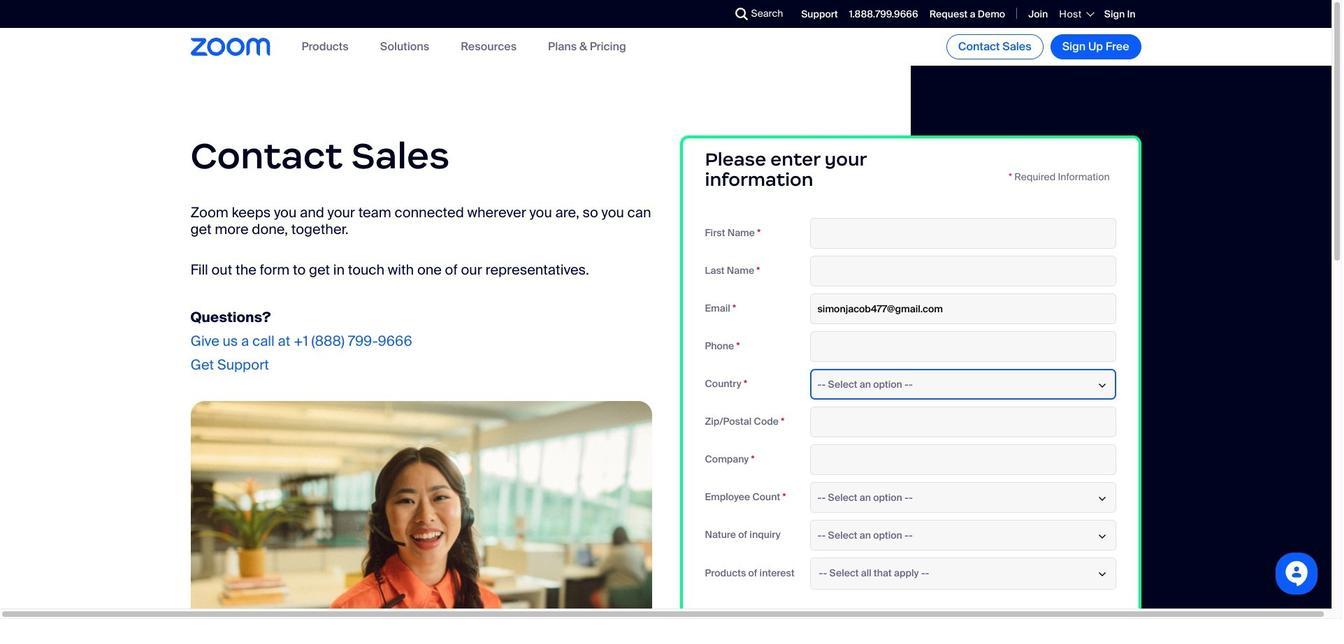 Task type: locate. For each thing, give the bounding box(es) containing it.
None text field
[[810, 256, 1116, 286], [810, 331, 1116, 362], [810, 407, 1116, 437], [810, 256, 1116, 286], [810, 331, 1116, 362], [810, 407, 1116, 437]]

search image
[[735, 8, 748, 20]]

zoom logo image
[[191, 38, 270, 56]]

None text field
[[810, 218, 1116, 249], [810, 444, 1116, 475], [810, 218, 1116, 249], [810, 444, 1116, 475]]

search image
[[735, 8, 748, 20]]

None search field
[[684, 3, 739, 25]]

customer support agent image
[[191, 401, 652, 620]]



Task type: vqa. For each thing, say whether or not it's contained in the screenshot.
Introducing Zoom Workplace image on the right of page
no



Task type: describe. For each thing, give the bounding box(es) containing it.
email@yourcompany.com text field
[[810, 293, 1116, 324]]



